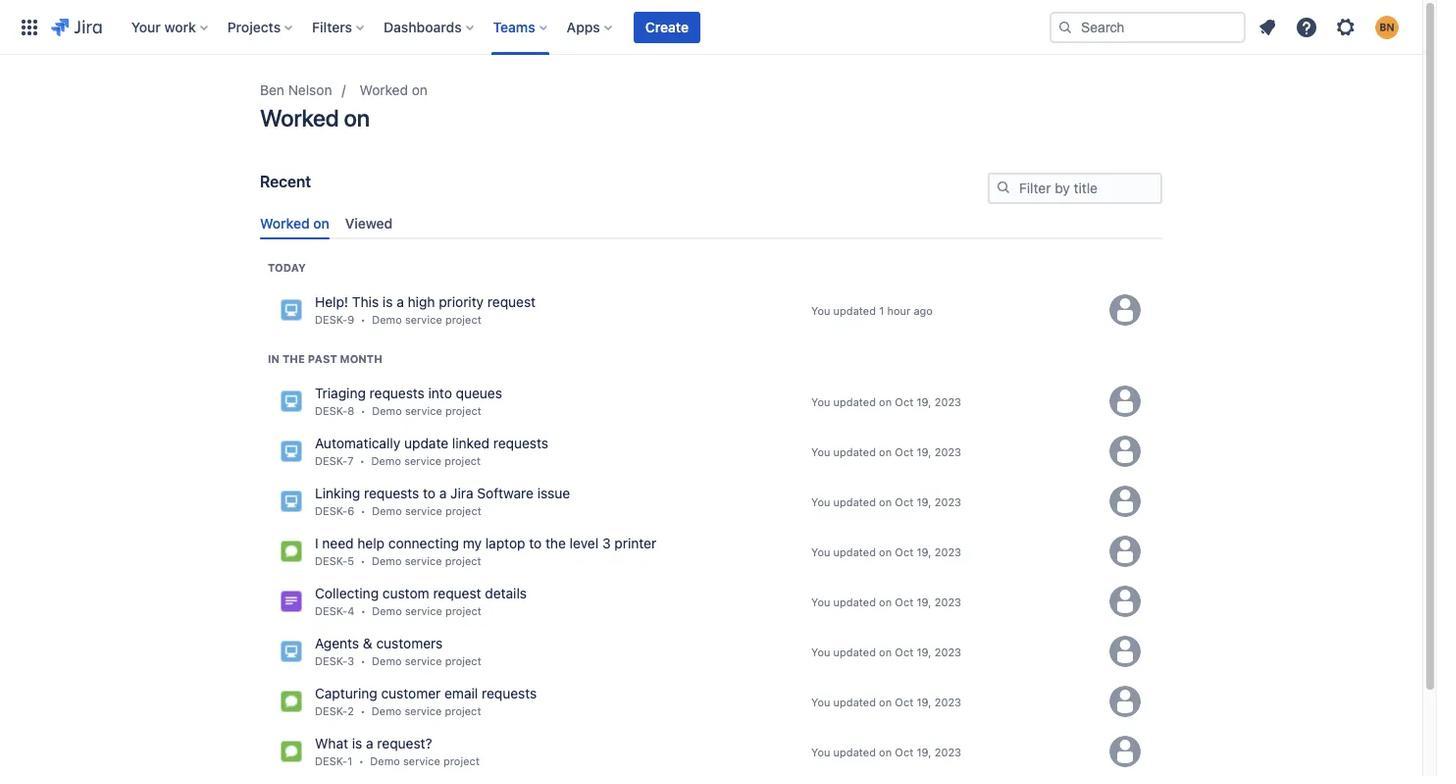 Task type: locate. For each thing, give the bounding box(es) containing it.
19, for what is a request?
[[917, 746, 932, 758]]

past
[[308, 352, 337, 365]]

example customer image for triaging requests into queues
[[1110, 386, 1141, 417]]

3 oct from the top
[[895, 495, 914, 508]]

3
[[602, 535, 611, 551], [347, 654, 354, 667]]

you updated on oct 19, 2023 for triaging requests into queues
[[811, 395, 962, 408]]

updated for what is a request?
[[834, 746, 876, 758]]

projects button
[[221, 11, 300, 43]]

service up connecting
[[405, 504, 442, 517]]

6 2023 from the top
[[935, 645, 962, 658]]

demo down &
[[372, 654, 402, 667]]

5 2023 from the top
[[935, 595, 962, 608]]

is right this
[[383, 293, 393, 310]]

apps
[[567, 18, 600, 35]]

2 19, from the top
[[917, 445, 932, 458]]

5 updated from the top
[[834, 545, 876, 558]]

8 updated from the top
[[834, 695, 876, 708]]

a inside "help! this is a high priority request desk-9 • demo service project"
[[397, 293, 404, 310]]

demo right 6
[[372, 504, 402, 517]]

request
[[488, 293, 536, 310], [433, 585, 481, 601]]

2
[[347, 704, 354, 717]]

you updated on oct 19, 2023 for linking requests to a jira software issue
[[811, 495, 962, 508]]

your
[[131, 18, 161, 35]]

project inside what is a request? desk-1 • demo service project
[[443, 754, 480, 767]]

oct for collecting custom request details
[[895, 595, 914, 608]]

demo down request?
[[370, 754, 400, 767]]

1 oct from the top
[[895, 395, 914, 408]]

4 19, from the top
[[917, 545, 932, 558]]

this
[[352, 293, 379, 310]]

3 you updated on oct 19, 2023 from the top
[[811, 495, 962, 508]]

2 you updated on oct 19, 2023 from the top
[[811, 445, 962, 458]]

example customer image for linking requests to a jira software issue
[[1110, 486, 1141, 517]]

demo down this
[[372, 313, 402, 326]]

1 vertical spatial worked
[[260, 104, 339, 131]]

example customer image
[[1110, 295, 1141, 326], [1110, 386, 1141, 417], [1110, 436, 1141, 467], [1110, 486, 1141, 517], [1110, 536, 1141, 567], [1110, 586, 1141, 617], [1110, 686, 1141, 717]]

desk- down linking
[[315, 504, 347, 517]]

the inside i need help connecting my laptop to the level 3 printer desk-5 • demo service project
[[546, 535, 566, 551]]

banner
[[0, 0, 1423, 55]]

1 horizontal spatial 3
[[602, 535, 611, 551]]

worked on down dashboards
[[360, 81, 428, 98]]

7 2023 from the top
[[935, 695, 962, 708]]

4 2023 from the top
[[935, 545, 962, 558]]

2 updated from the top
[[834, 395, 876, 408]]

desk- down agents
[[315, 654, 347, 667]]

1 2023 from the top
[[935, 395, 962, 408]]

1 vertical spatial 1
[[347, 754, 353, 767]]

on
[[412, 81, 428, 98], [344, 104, 370, 131], [313, 215, 329, 231], [879, 395, 892, 408], [879, 445, 892, 458], [879, 495, 892, 508], [879, 545, 892, 558], [879, 595, 892, 608], [879, 645, 892, 658], [879, 695, 892, 708], [879, 746, 892, 758]]

to inside linking requests to a jira software issue desk-6 • demo service project
[[423, 485, 436, 501]]

is right the what
[[352, 735, 362, 751]]

jira image
[[280, 390, 303, 413], [280, 440, 303, 463], [280, 490, 303, 513], [280, 640, 303, 664], [280, 690, 303, 714]]

9 you from the top
[[811, 746, 830, 758]]

requests right linking
[[364, 485, 419, 501]]

1 left hour
[[879, 304, 884, 317]]

help! this is a high priority request desk-9 • demo service project
[[315, 293, 536, 326]]

8 desk- from the top
[[315, 704, 347, 717]]

1 you from the top
[[811, 304, 830, 317]]

7 you updated on oct 19, 2023 from the top
[[811, 695, 962, 708]]

6 19, from the top
[[917, 645, 932, 658]]

6 you updated on oct 19, 2023 from the top
[[811, 645, 962, 658]]

updated
[[834, 304, 876, 317], [834, 395, 876, 408], [834, 445, 876, 458], [834, 495, 876, 508], [834, 545, 876, 558], [834, 595, 876, 608], [834, 645, 876, 658], [834, 695, 876, 708], [834, 746, 876, 758]]

19, for linking requests to a jira software issue
[[917, 495, 932, 508]]

0 vertical spatial a
[[397, 293, 404, 310]]

you
[[811, 304, 830, 317], [811, 395, 830, 408], [811, 445, 830, 458], [811, 495, 830, 508], [811, 545, 830, 558], [811, 595, 830, 608], [811, 645, 830, 658], [811, 695, 830, 708], [811, 746, 830, 758]]

0 vertical spatial example customer image
[[1110, 636, 1141, 667]]

6 example customer image from the top
[[1110, 586, 1141, 617]]

updated for capturing customer email requests
[[834, 695, 876, 708]]

5 example customer image from the top
[[1110, 536, 1141, 567]]

jira image left 'capturing'
[[280, 690, 303, 714]]

2 example customer image from the top
[[1110, 386, 1141, 417]]

to right laptop
[[529, 535, 542, 551]]

1 updated from the top
[[834, 304, 876, 317]]

search image
[[996, 180, 1012, 195]]

jira image left the what
[[280, 740, 303, 764]]

worked
[[360, 81, 408, 98], [260, 104, 339, 131], [260, 215, 310, 231]]

filters button
[[306, 11, 372, 43]]

2 example customer image from the top
[[1110, 736, 1141, 767]]

• inside "help! this is a high priority request desk-9 • demo service project"
[[361, 313, 366, 326]]

project inside triaging requests into queues desk-8 • demo service project
[[445, 404, 482, 417]]

•
[[361, 313, 366, 326], [361, 404, 366, 417], [360, 454, 365, 467], [361, 504, 366, 517], [360, 554, 366, 567], [361, 604, 366, 617], [360, 654, 366, 667], [360, 704, 365, 717], [359, 754, 364, 767]]

1 vertical spatial to
[[529, 535, 542, 551]]

service down request?
[[403, 754, 440, 767]]

7 example customer image from the top
[[1110, 686, 1141, 717]]

demo right 8 on the bottom left of the page
[[372, 404, 402, 417]]

7
[[347, 454, 354, 467]]

desk- inside linking requests to a jira software issue desk-6 • demo service project
[[315, 504, 347, 517]]

nelson
[[288, 81, 332, 98]]

you for i need help connecting my laptop to the level 3 printer
[[811, 545, 830, 558]]

service inside capturing customer email requests desk-2 • demo service project
[[405, 704, 442, 717]]

7 you from the top
[[811, 645, 830, 658]]

queues
[[456, 384, 502, 401]]

requests inside triaging requests into queues desk-8 • demo service project
[[370, 384, 425, 401]]

3 down agents
[[347, 654, 354, 667]]

• down 'capturing'
[[359, 754, 364, 767]]

a left request?
[[366, 735, 373, 751]]

1 example customer image from the top
[[1110, 295, 1141, 326]]

7 desk- from the top
[[315, 654, 347, 667]]

Filter by title field
[[990, 175, 1161, 202]]

8 oct from the top
[[895, 746, 914, 758]]

worked on down the "recent"
[[260, 215, 329, 231]]

demo down customer
[[372, 704, 402, 717]]

desk- down the help!
[[315, 313, 347, 326]]

is
[[383, 293, 393, 310], [352, 735, 362, 751]]

requests right linked
[[493, 434, 548, 451]]

jira image left collecting
[[280, 590, 303, 614]]

details
[[485, 585, 527, 601]]

ben nelson
[[260, 81, 332, 98]]

jira image
[[280, 299, 303, 322], [280, 540, 303, 564], [280, 590, 303, 614], [280, 740, 303, 764]]

8 2023 from the top
[[935, 746, 962, 758]]

• right 4
[[361, 604, 366, 617]]

1 example customer image from the top
[[1110, 636, 1141, 667]]

1 vertical spatial request
[[433, 585, 481, 601]]

automatically
[[315, 434, 401, 451]]

on for automatically update linked requests
[[879, 445, 892, 458]]

oct for linking requests to a jira software issue
[[895, 495, 914, 508]]

a inside linking requests to a jira software issue desk-6 • demo service project
[[439, 485, 447, 501]]

the left level in the bottom left of the page
[[546, 535, 566, 551]]

oct for i need help connecting my laptop to the level 3 printer
[[895, 545, 914, 558]]

linking requests to a jira software issue desk-6 • demo service project
[[315, 485, 570, 517]]

1 horizontal spatial request
[[488, 293, 536, 310]]

i
[[315, 535, 318, 551]]

• inside automatically update linked requests desk-7 • demo service project
[[360, 454, 365, 467]]

to inside i need help connecting my laptop to the level 3 printer desk-5 • demo service project
[[529, 535, 542, 551]]

the right in
[[283, 352, 305, 365]]

you for help! this is a high priority request
[[811, 304, 830, 317]]

5 jira image from the top
[[280, 690, 303, 714]]

2 oct from the top
[[895, 445, 914, 458]]

ago
[[914, 304, 933, 317]]

jira image left 7
[[280, 440, 303, 463]]

3 jira image from the top
[[280, 490, 303, 513]]

6 updated from the top
[[834, 595, 876, 608]]

service down update
[[404, 454, 441, 467]]

0 horizontal spatial 1
[[347, 754, 353, 767]]

jira
[[450, 485, 473, 501]]

0 horizontal spatial to
[[423, 485, 436, 501]]

oct for agents & customers
[[895, 645, 914, 658]]

3 updated from the top
[[834, 445, 876, 458]]

0 vertical spatial request
[[488, 293, 536, 310]]

collecting
[[315, 585, 379, 601]]

demo
[[372, 313, 402, 326], [372, 404, 402, 417], [371, 454, 401, 467], [372, 504, 402, 517], [372, 554, 402, 567], [372, 604, 402, 617], [372, 654, 402, 667], [372, 704, 402, 717], [370, 754, 400, 767]]

desk- inside collecting custom request details desk-4 • demo service project
[[315, 604, 347, 617]]

updated for help! this is a high priority request
[[834, 304, 876, 317]]

desk- inside "help! this is a high priority request desk-9 • demo service project"
[[315, 313, 347, 326]]

requests
[[370, 384, 425, 401], [493, 434, 548, 451], [364, 485, 419, 501], [482, 685, 537, 701]]

service inside what is a request? desk-1 • demo service project
[[403, 754, 440, 767]]

• right '9'
[[361, 313, 366, 326]]

jira image left agents
[[280, 640, 303, 664]]

customer
[[381, 685, 441, 701]]

linked
[[452, 434, 490, 451]]

4 you updated on oct 19, 2023 from the top
[[811, 545, 962, 558]]

3 jira image from the top
[[280, 590, 303, 614]]

service down customer
[[405, 704, 442, 717]]

jira image
[[51, 15, 102, 39], [51, 15, 102, 39]]

3 2023 from the top
[[935, 495, 962, 508]]

desk-
[[315, 313, 347, 326], [315, 404, 347, 417], [315, 454, 347, 467], [315, 504, 347, 517], [315, 554, 347, 567], [315, 604, 347, 617], [315, 654, 347, 667], [315, 704, 347, 717], [315, 754, 347, 767]]

3 19, from the top
[[917, 495, 932, 508]]

0 horizontal spatial is
[[352, 735, 362, 751]]

oct
[[895, 395, 914, 408], [895, 445, 914, 458], [895, 495, 914, 508], [895, 545, 914, 558], [895, 595, 914, 608], [895, 645, 914, 658], [895, 695, 914, 708], [895, 746, 914, 758]]

project
[[445, 313, 482, 326], [445, 404, 482, 417], [445, 454, 481, 467], [445, 504, 482, 517], [445, 554, 481, 567], [445, 604, 482, 617], [445, 654, 481, 667], [445, 704, 481, 717], [443, 754, 480, 767]]

what is a request? desk-1 • demo service project
[[315, 735, 480, 767]]

2 2023 from the top
[[935, 445, 962, 458]]

my
[[463, 535, 482, 551]]

3 desk- from the top
[[315, 454, 347, 467]]

update
[[404, 434, 449, 451]]

oct for triaging requests into queues
[[895, 395, 914, 408]]

in
[[268, 352, 280, 365]]

• inside collecting custom request details desk-4 • demo service project
[[361, 604, 366, 617]]

projects
[[227, 18, 281, 35]]

requests inside linking requests to a jira software issue desk-6 • demo service project
[[364, 485, 419, 501]]

4 oct from the top
[[895, 545, 914, 558]]

5 oct from the top
[[895, 595, 914, 608]]

demo inside triaging requests into queues desk-8 • demo service project
[[372, 404, 402, 417]]

service down custom
[[405, 604, 442, 617]]

jira image for collecting
[[280, 590, 303, 614]]

is inside "help! this is a high priority request desk-9 • demo service project"
[[383, 293, 393, 310]]

desk- down triaging
[[315, 404, 347, 417]]

3 example customer image from the top
[[1110, 436, 1141, 467]]

2 jira image from the top
[[280, 440, 303, 463]]

5 you updated on oct 19, 2023 from the top
[[811, 595, 962, 608]]

4 jira image from the top
[[280, 740, 303, 764]]

7 updated from the top
[[834, 645, 876, 658]]

5
[[347, 554, 354, 567]]

ben nelson link
[[260, 78, 332, 102]]

desk- down the what
[[315, 754, 347, 767]]

0 horizontal spatial request
[[433, 585, 481, 601]]

you for triaging requests into queues
[[811, 395, 830, 408]]

6 desk- from the top
[[315, 604, 347, 617]]

service inside "help! this is a high priority request desk-9 • demo service project"
[[405, 313, 442, 326]]

example customer image
[[1110, 636, 1141, 667], [1110, 736, 1141, 767]]

worked on down 'nelson'
[[260, 104, 370, 131]]

• down &
[[360, 654, 366, 667]]

jira image for i
[[280, 540, 303, 564]]

request left details
[[433, 585, 481, 601]]

1 you updated on oct 19, 2023 from the top
[[811, 395, 962, 408]]

4 updated from the top
[[834, 495, 876, 508]]

0 vertical spatial is
[[383, 293, 393, 310]]

capturing
[[315, 685, 377, 701]]

service down customers
[[405, 654, 442, 667]]

1 horizontal spatial to
[[529, 535, 542, 551]]

2 you from the top
[[811, 395, 830, 408]]

1 vertical spatial 3
[[347, 654, 354, 667]]

service down high
[[405, 313, 442, 326]]

8 you from the top
[[811, 695, 830, 708]]

1 vertical spatial the
[[546, 535, 566, 551]]

jira image left linking
[[280, 490, 303, 513]]

8 you updated on oct 19, 2023 from the top
[[811, 746, 962, 758]]

a left high
[[397, 293, 404, 310]]

0 vertical spatial the
[[283, 352, 305, 365]]

the
[[283, 352, 305, 365], [546, 535, 566, 551]]

to
[[423, 485, 436, 501], [529, 535, 542, 551]]

3 you from the top
[[811, 445, 830, 458]]

0 vertical spatial to
[[423, 485, 436, 501]]

on for triaging requests into queues
[[879, 395, 892, 408]]

0 vertical spatial 3
[[602, 535, 611, 551]]

1 vertical spatial worked on
[[260, 104, 370, 131]]

6 oct from the top
[[895, 645, 914, 658]]

• right 6
[[361, 504, 366, 517]]

3 right level in the bottom left of the page
[[602, 535, 611, 551]]

2 desk- from the top
[[315, 404, 347, 417]]

tab list
[[252, 207, 1171, 239]]

5 19, from the top
[[917, 595, 932, 608]]

2023 for agents & customers
[[935, 645, 962, 658]]

4 desk- from the top
[[315, 504, 347, 517]]

9
[[347, 313, 354, 326]]

5 you from the top
[[811, 545, 830, 558]]

help!
[[315, 293, 348, 310]]

2 jira image from the top
[[280, 540, 303, 564]]

2023
[[935, 395, 962, 408], [935, 445, 962, 458], [935, 495, 962, 508], [935, 545, 962, 558], [935, 595, 962, 608], [935, 645, 962, 658], [935, 695, 962, 708], [935, 746, 962, 758]]

5 desk- from the top
[[315, 554, 347, 567]]

2 vertical spatial worked on
[[260, 215, 329, 231]]

service down into
[[405, 404, 442, 417]]

service inside agents & customers desk-3 • demo service project
[[405, 654, 442, 667]]

today
[[268, 261, 306, 274]]

• right 8 on the bottom left of the page
[[361, 404, 366, 417]]

request right priority
[[488, 293, 536, 310]]

appswitcher icon image
[[18, 15, 41, 39]]

requests right email
[[482, 685, 537, 701]]

19, for automatically update linked requests
[[917, 445, 932, 458]]

desk- down need
[[315, 554, 347, 567]]

1 inside what is a request? desk-1 • demo service project
[[347, 754, 353, 767]]

6 you from the top
[[811, 595, 830, 608]]

you updated on oct 19, 2023
[[811, 395, 962, 408], [811, 445, 962, 458], [811, 495, 962, 508], [811, 545, 962, 558], [811, 595, 962, 608], [811, 645, 962, 658], [811, 695, 962, 708], [811, 746, 962, 758]]

dashboards button
[[378, 11, 481, 43]]

jira image left i
[[280, 540, 303, 564]]

desk- inside what is a request? desk-1 • demo service project
[[315, 754, 347, 767]]

1 vertical spatial a
[[439, 485, 447, 501]]

desk- down automatically at the left of the page
[[315, 454, 347, 467]]

desk- down collecting
[[315, 604, 347, 617]]

4 you from the top
[[811, 495, 830, 508]]

9 desk- from the top
[[315, 754, 347, 767]]

3 inside agents & customers desk-3 • demo service project
[[347, 654, 354, 667]]

1
[[879, 304, 884, 317], [347, 754, 353, 767]]

demo down help
[[372, 554, 402, 567]]

19, for i need help connecting my laptop to the level 3 printer
[[917, 545, 932, 558]]

worked on
[[360, 81, 428, 98], [260, 104, 370, 131], [260, 215, 329, 231]]

0 vertical spatial 1
[[879, 304, 884, 317]]

1 down the what
[[347, 754, 353, 767]]

7 oct from the top
[[895, 695, 914, 708]]

1 19, from the top
[[917, 395, 932, 408]]

desk- inside capturing customer email requests desk-2 • demo service project
[[315, 704, 347, 717]]

1 vertical spatial is
[[352, 735, 362, 751]]

desk- down 'capturing'
[[315, 704, 347, 717]]

demo down automatically at the left of the page
[[371, 454, 401, 467]]

9 updated from the top
[[834, 746, 876, 758]]

1 jira image from the top
[[280, 299, 303, 322]]

demo inside what is a request? desk-1 • demo service project
[[370, 754, 400, 767]]

service down connecting
[[405, 554, 442, 567]]

2 vertical spatial a
[[366, 735, 373, 751]]

19, for capturing customer email requests
[[917, 695, 932, 708]]

7 19, from the top
[[917, 695, 932, 708]]

1 jira image from the top
[[280, 390, 303, 413]]

you for agents & customers
[[811, 645, 830, 658]]

4 jira image from the top
[[280, 640, 303, 664]]

worked right 'nelson'
[[360, 81, 408, 98]]

• right 5
[[360, 554, 366, 567]]

4 example customer image from the top
[[1110, 486, 1141, 517]]

1 horizontal spatial the
[[546, 535, 566, 551]]

• right 7
[[360, 454, 365, 467]]

1 horizontal spatial is
[[383, 293, 393, 310]]

service
[[405, 313, 442, 326], [405, 404, 442, 417], [404, 454, 441, 467], [405, 504, 442, 517], [405, 554, 442, 567], [405, 604, 442, 617], [405, 654, 442, 667], [405, 704, 442, 717], [403, 754, 440, 767]]

2 vertical spatial worked
[[260, 215, 310, 231]]

8 19, from the top
[[917, 746, 932, 758]]

jira image for triaging
[[280, 390, 303, 413]]

0 horizontal spatial a
[[366, 735, 373, 751]]

worked down "ben nelson" link
[[260, 104, 339, 131]]

teams button
[[487, 11, 555, 43]]

• right 2
[[360, 704, 365, 717]]

to left jira
[[423, 485, 436, 501]]

1 desk- from the top
[[315, 313, 347, 326]]

demo inside automatically update linked requests desk-7 • demo service project
[[371, 454, 401, 467]]

a left jira
[[439, 485, 447, 501]]

1 vertical spatial example customer image
[[1110, 736, 1141, 767]]

0 horizontal spatial the
[[283, 352, 305, 365]]

requests left into
[[370, 384, 425, 401]]

dashboards
[[384, 18, 462, 35]]

jira image left the help!
[[280, 299, 303, 322]]

6
[[347, 504, 354, 517]]

19,
[[917, 395, 932, 408], [917, 445, 932, 458], [917, 495, 932, 508], [917, 545, 932, 558], [917, 595, 932, 608], [917, 645, 932, 658], [917, 695, 932, 708], [917, 746, 932, 758]]

automatically update linked requests desk-7 • demo service project
[[315, 434, 548, 467]]

2 horizontal spatial a
[[439, 485, 447, 501]]

customers
[[376, 635, 443, 651]]

1 horizontal spatial a
[[397, 293, 404, 310]]

jira image down in
[[280, 390, 303, 413]]

worked down the "recent"
[[260, 215, 310, 231]]

0 horizontal spatial 3
[[347, 654, 354, 667]]

demo down custom
[[372, 604, 402, 617]]

collecting custom request details desk-4 • demo service project
[[315, 585, 527, 617]]

a
[[397, 293, 404, 310], [439, 485, 447, 501], [366, 735, 373, 751]]

0 vertical spatial worked
[[360, 81, 408, 98]]

your work
[[131, 18, 196, 35]]

help
[[357, 535, 385, 551]]

create
[[645, 18, 689, 35]]



Task type: vqa. For each thing, say whether or not it's contained in the screenshot.
jira icon related to What
yes



Task type: describe. For each thing, give the bounding box(es) containing it.
is inside what is a request? desk-1 • demo service project
[[352, 735, 362, 751]]

you updated on oct 19, 2023 for collecting custom request details
[[811, 595, 962, 608]]

on for linking requests to a jira software issue
[[879, 495, 892, 508]]

updated for linking requests to a jira software issue
[[834, 495, 876, 508]]

&
[[363, 635, 373, 651]]

jira image for linking
[[280, 490, 303, 513]]

request inside "help! this is a high priority request desk-9 • demo service project"
[[488, 293, 536, 310]]

printer
[[615, 535, 657, 551]]

desk- inside triaging requests into queues desk-8 • demo service project
[[315, 404, 347, 417]]

oct for capturing customer email requests
[[895, 695, 914, 708]]

2023 for linking requests to a jira software issue
[[935, 495, 962, 508]]

level
[[570, 535, 599, 551]]

updated for collecting custom request details
[[834, 595, 876, 608]]

demo inside i need help connecting my laptop to the level 3 printer desk-5 • demo service project
[[372, 554, 402, 567]]

search image
[[1058, 19, 1073, 35]]

laptop
[[485, 535, 525, 551]]

notifications image
[[1256, 15, 1279, 39]]

in the past month
[[268, 352, 383, 365]]

on for collecting custom request details
[[879, 595, 892, 608]]

jira image for help!
[[280, 299, 303, 322]]

filters
[[312, 18, 352, 35]]

updated for i need help connecting my laptop to the level 3 printer
[[834, 545, 876, 558]]

• inside what is a request? desk-1 • demo service project
[[359, 754, 364, 767]]

you updated on oct 19, 2023 for agents & customers
[[811, 645, 962, 658]]

worked on inside tab list
[[260, 215, 329, 231]]

primary element
[[12, 0, 1050, 54]]

service inside collecting custom request details desk-4 • demo service project
[[405, 604, 442, 617]]

desk- inside agents & customers desk-3 • demo service project
[[315, 654, 347, 667]]

email
[[445, 685, 478, 701]]

high
[[408, 293, 435, 310]]

Search field
[[1050, 11, 1246, 43]]

request inside collecting custom request details desk-4 • demo service project
[[433, 585, 481, 601]]

• inside i need help connecting my laptop to the level 3 printer desk-5 • demo service project
[[360, 554, 366, 567]]

need
[[322, 535, 354, 551]]

demo inside "help! this is a high priority request desk-9 • demo service project"
[[372, 313, 402, 326]]

requests inside automatically update linked requests desk-7 • demo service project
[[493, 434, 548, 451]]

ben
[[260, 81, 284, 98]]

project inside linking requests to a jira software issue desk-6 • demo service project
[[445, 504, 482, 517]]

0 vertical spatial worked on
[[360, 81, 428, 98]]

you updated on oct 19, 2023 for automatically update linked requests
[[811, 445, 962, 458]]

demo inside capturing customer email requests desk-2 • demo service project
[[372, 704, 402, 717]]

custom
[[383, 585, 429, 601]]

example customer image for help! this is a high priority request
[[1110, 295, 1141, 326]]

project inside i need help connecting my laptop to the level 3 printer desk-5 • demo service project
[[445, 554, 481, 567]]

your work button
[[125, 11, 216, 43]]

example customer image for collecting custom request details
[[1110, 586, 1141, 617]]

demo inside linking requests to a jira software issue desk-6 • demo service project
[[372, 504, 402, 517]]

you for what is a request?
[[811, 746, 830, 758]]

2023 for capturing customer email requests
[[935, 695, 962, 708]]

connecting
[[388, 535, 459, 551]]

updated for agents & customers
[[834, 645, 876, 658]]

19, for triaging requests into queues
[[917, 395, 932, 408]]

4
[[347, 604, 354, 617]]

apps button
[[561, 11, 620, 43]]

jira image for what
[[280, 740, 303, 764]]

agents
[[315, 635, 359, 651]]

a inside what is a request? desk-1 • demo service project
[[366, 735, 373, 751]]

example customer image for what is a request?
[[1110, 736, 1141, 767]]

2023 for i need help connecting my laptop to the level 3 printer
[[935, 545, 962, 558]]

on for what is a request?
[[879, 746, 892, 758]]

• inside agents & customers desk-3 • demo service project
[[360, 654, 366, 667]]

• inside triaging requests into queues desk-8 • demo service project
[[361, 404, 366, 417]]

you for automatically update linked requests
[[811, 445, 830, 458]]

1 horizontal spatial 1
[[879, 304, 884, 317]]

project inside agents & customers desk-3 • demo service project
[[445, 654, 481, 667]]

on for agents & customers
[[879, 645, 892, 658]]

request?
[[377, 735, 432, 751]]

8
[[347, 404, 354, 417]]

project inside collecting custom request details desk-4 • demo service project
[[445, 604, 482, 617]]

triaging requests into queues desk-8 • demo service project
[[315, 384, 502, 417]]

on for i need help connecting my laptop to the level 3 printer
[[879, 545, 892, 558]]

project inside capturing customer email requests desk-2 • demo service project
[[445, 704, 481, 717]]

3 inside i need help connecting my laptop to the level 3 printer desk-5 • demo service project
[[602, 535, 611, 551]]

2023 for automatically update linked requests
[[935, 445, 962, 458]]

you for collecting custom request details
[[811, 595, 830, 608]]

oct for what is a request?
[[895, 746, 914, 758]]

demo inside collecting custom request details desk-4 • demo service project
[[372, 604, 402, 617]]

demo inside agents & customers desk-3 • demo service project
[[372, 654, 402, 667]]

work
[[164, 18, 196, 35]]

project inside "help! this is a high priority request desk-9 • demo service project"
[[445, 313, 482, 326]]

into
[[428, 384, 452, 401]]

example customer image for capturing customer email requests
[[1110, 686, 1141, 717]]

agents & customers desk-3 • demo service project
[[315, 635, 481, 667]]

19, for collecting custom request details
[[917, 595, 932, 608]]

desk- inside i need help connecting my laptop to the level 3 printer desk-5 • demo service project
[[315, 554, 347, 567]]

requests inside capturing customer email requests desk-2 • demo service project
[[482, 685, 537, 701]]

settings image
[[1334, 15, 1358, 39]]

jira image for capturing
[[280, 690, 303, 714]]

jira image for automatically
[[280, 440, 303, 463]]

2023 for triaging requests into queues
[[935, 395, 962, 408]]

a for jira
[[439, 485, 447, 501]]

2023 for collecting custom request details
[[935, 595, 962, 608]]

help image
[[1295, 15, 1319, 39]]

you updated 1 hour ago
[[811, 304, 933, 317]]

jira image for agents
[[280, 640, 303, 664]]

on inside tab list
[[313, 215, 329, 231]]

i need help connecting my laptop to the level 3 printer desk-5 • demo service project
[[315, 535, 657, 567]]

you updated on oct 19, 2023 for what is a request?
[[811, 746, 962, 758]]

worked inside tab list
[[260, 215, 310, 231]]

19, for agents & customers
[[917, 645, 932, 658]]

2023 for what is a request?
[[935, 746, 962, 758]]

linking
[[315, 485, 360, 501]]

capturing customer email requests desk-2 • demo service project
[[315, 685, 537, 717]]

service inside i need help connecting my laptop to the level 3 printer desk-5 • demo service project
[[405, 554, 442, 567]]

you for capturing customer email requests
[[811, 695, 830, 708]]

example customer image for agents & customers
[[1110, 636, 1141, 667]]

service inside linking requests to a jira software issue desk-6 • demo service project
[[405, 504, 442, 517]]

hour
[[887, 304, 911, 317]]

service inside automatically update linked requests desk-7 • demo service project
[[404, 454, 441, 467]]

you for linking requests to a jira software issue
[[811, 495, 830, 508]]

issue
[[537, 485, 570, 501]]

you updated on oct 19, 2023 for capturing customer email requests
[[811, 695, 962, 708]]

a for high
[[397, 293, 404, 310]]

banner containing your work
[[0, 0, 1423, 55]]

triaging
[[315, 384, 366, 401]]

recent
[[260, 173, 311, 190]]

example customer image for automatically update linked requests
[[1110, 436, 1141, 467]]

create button
[[634, 11, 701, 43]]

oct for automatically update linked requests
[[895, 445, 914, 458]]

software
[[477, 485, 534, 501]]

you updated on oct 19, 2023 for i need help connecting my laptop to the level 3 printer
[[811, 545, 962, 558]]

service inside triaging requests into queues desk-8 • demo service project
[[405, 404, 442, 417]]

priority
[[439, 293, 484, 310]]

on for capturing customer email requests
[[879, 695, 892, 708]]

updated for automatically update linked requests
[[834, 445, 876, 458]]

example customer image for i need help connecting my laptop to the level 3 printer
[[1110, 536, 1141, 567]]

month
[[340, 352, 383, 365]]

• inside linking requests to a jira software issue desk-6 • demo service project
[[361, 504, 366, 517]]

viewed
[[345, 215, 393, 231]]

what
[[315, 735, 348, 751]]

desk- inside automatically update linked requests desk-7 • demo service project
[[315, 454, 347, 467]]

your profile and settings image
[[1376, 15, 1399, 39]]

project inside automatically update linked requests desk-7 • demo service project
[[445, 454, 481, 467]]

updated for triaging requests into queues
[[834, 395, 876, 408]]

• inside capturing customer email requests desk-2 • demo service project
[[360, 704, 365, 717]]

teams
[[493, 18, 535, 35]]

tab list containing worked on
[[252, 207, 1171, 239]]



